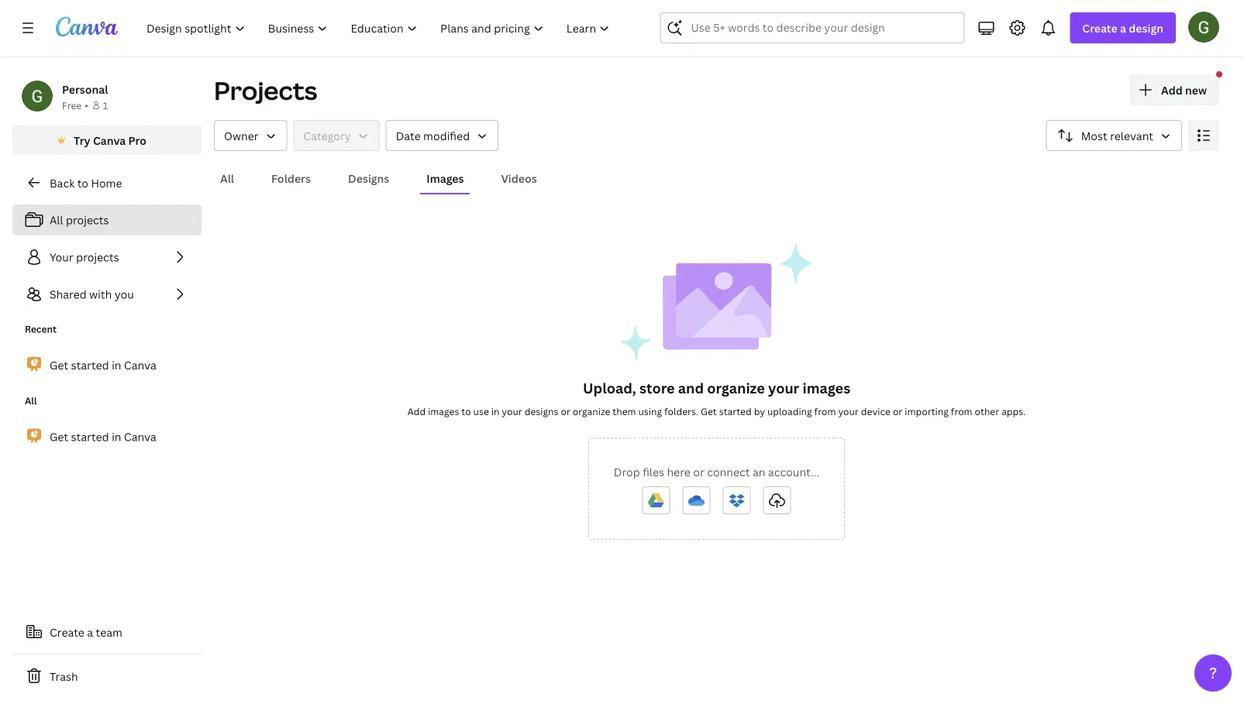 Task type: describe. For each thing, give the bounding box(es) containing it.
1 horizontal spatial your
[[768, 379, 799, 398]]

upload, store and organize your images add images to use in your designs or organize them using folders. get started by uploading from your device or importing from other apps.
[[408, 379, 1026, 418]]

here
[[667, 465, 691, 480]]

owner
[[224, 128, 259, 143]]

account...
[[768, 465, 820, 480]]

add new
[[1161, 83, 1207, 97]]

1
[[103, 99, 108, 112]]

them
[[613, 405, 636, 418]]

1 vertical spatial canva
[[124, 358, 156, 373]]

most
[[1081, 128, 1108, 143]]

Sort by button
[[1046, 120, 1182, 151]]

back to home link
[[12, 167, 202, 198]]

create for create a design
[[1083, 21, 1118, 35]]

0 horizontal spatial or
[[561, 405, 571, 418]]

drop
[[614, 465, 640, 480]]

projects
[[214, 74, 317, 107]]

canva inside button
[[93, 133, 126, 148]]

personal
[[62, 82, 108, 97]]

uploading
[[768, 405, 812, 418]]

1 horizontal spatial or
[[693, 465, 705, 480]]

1 horizontal spatial images
[[803, 379, 851, 398]]

team
[[96, 625, 122, 640]]

date
[[396, 128, 421, 143]]

your projects
[[50, 250, 119, 265]]

apps.
[[1002, 405, 1026, 418]]

1 vertical spatial images
[[428, 405, 459, 418]]

started for second get started in canva link from the bottom of the page
[[71, 358, 109, 373]]

an
[[753, 465, 766, 480]]

folders
[[271, 171, 311, 186]]

videos
[[501, 171, 537, 186]]

designs
[[348, 171, 389, 186]]

folders button
[[265, 164, 317, 193]]

designs
[[525, 405, 559, 418]]

folders.
[[664, 405, 699, 418]]

designs button
[[342, 164, 396, 193]]

Search search field
[[691, 13, 934, 43]]

category
[[304, 128, 351, 143]]

shared with you link
[[12, 279, 202, 310]]

back
[[50, 176, 75, 190]]

back to home
[[50, 176, 122, 190]]

drop files here or connect an account...
[[614, 465, 820, 480]]

modified
[[423, 128, 470, 143]]

all projects
[[50, 213, 109, 228]]

add new button
[[1130, 74, 1220, 105]]

to inside upload, store and organize your images add images to use in your designs or organize them using folders. get started by uploading from your device or importing from other apps.
[[462, 405, 471, 418]]

add inside upload, store and organize your images add images to use in your designs or organize them using folders. get started by uploading from your device or importing from other apps.
[[408, 405, 426, 418]]

0 vertical spatial to
[[77, 176, 88, 190]]

0 horizontal spatial your
[[502, 405, 522, 418]]

create a design
[[1083, 21, 1164, 35]]

get started in canva for second get started in canva link from the bottom of the page
[[50, 358, 156, 373]]

all button
[[214, 164, 240, 193]]

get for second get started in canva link from the bottom of the page
[[50, 358, 68, 373]]

using
[[638, 405, 662, 418]]

and
[[678, 379, 704, 398]]

in inside upload, store and organize your images add images to use in your designs or organize them using folders. get started by uploading from your device or importing from other apps.
[[491, 405, 500, 418]]

Owner button
[[214, 120, 287, 151]]

shared
[[50, 287, 87, 302]]

images button
[[420, 164, 470, 193]]

importing
[[905, 405, 949, 418]]

device
[[861, 405, 891, 418]]

use
[[473, 405, 489, 418]]

1 from from the left
[[815, 405, 836, 418]]

1 horizontal spatial organize
[[707, 379, 765, 398]]

in for second get started in canva link from the bottom of the page
[[112, 358, 121, 373]]

projects for your projects
[[76, 250, 119, 265]]

1 get started in canva link from the top
[[12, 349, 202, 382]]

design
[[1129, 21, 1164, 35]]

you
[[115, 287, 134, 302]]

connect
[[707, 465, 750, 480]]

list containing all projects
[[12, 205, 202, 310]]

your
[[50, 250, 73, 265]]

recent
[[25, 323, 57, 336]]



Task type: locate. For each thing, give the bounding box(es) containing it.
Date modified button
[[386, 120, 499, 151]]

0 horizontal spatial add
[[408, 405, 426, 418]]

add
[[1161, 83, 1183, 97], [408, 405, 426, 418]]

all projects link
[[12, 205, 202, 236]]

0 horizontal spatial all
[[25, 395, 37, 407]]

all for all projects
[[50, 213, 63, 228]]

upload,
[[583, 379, 636, 398]]

store
[[640, 379, 675, 398]]

a for design
[[1120, 21, 1126, 35]]

trash link
[[12, 661, 202, 692]]

0 horizontal spatial images
[[428, 405, 459, 418]]

a
[[1120, 21, 1126, 35], [87, 625, 93, 640]]

0 horizontal spatial from
[[815, 405, 836, 418]]

get started in canva for second get started in canva link from the top of the page
[[50, 430, 156, 444]]

organize down upload,
[[573, 405, 610, 418]]

0 vertical spatial canva
[[93, 133, 126, 148]]

get started in canva
[[50, 358, 156, 373], [50, 430, 156, 444]]

projects right the your
[[76, 250, 119, 265]]

organize
[[707, 379, 765, 398], [573, 405, 610, 418]]

0 vertical spatial get started in canva link
[[12, 349, 202, 382]]

1 horizontal spatial all
[[50, 213, 63, 228]]

2 vertical spatial all
[[25, 395, 37, 407]]

1 horizontal spatial from
[[951, 405, 973, 418]]

1 vertical spatial to
[[462, 405, 471, 418]]

started inside upload, store and organize your images add images to use in your designs or organize them using folders. get started by uploading from your device or importing from other apps.
[[719, 405, 752, 418]]

2 horizontal spatial all
[[220, 171, 234, 186]]

organize up by
[[707, 379, 765, 398]]

0 horizontal spatial create
[[50, 625, 84, 640]]

1 vertical spatial add
[[408, 405, 426, 418]]

new
[[1185, 83, 1207, 97]]

all down owner
[[220, 171, 234, 186]]

projects down back to home at the left of the page
[[66, 213, 109, 228]]

1 vertical spatial organize
[[573, 405, 610, 418]]

0 vertical spatial images
[[803, 379, 851, 398]]

your left the device
[[838, 405, 859, 418]]

0 vertical spatial all
[[220, 171, 234, 186]]

2 horizontal spatial your
[[838, 405, 859, 418]]

2 get started in canva from the top
[[50, 430, 156, 444]]

all up the your
[[50, 213, 63, 228]]

your left designs
[[502, 405, 522, 418]]

1 horizontal spatial add
[[1161, 83, 1183, 97]]

0 horizontal spatial a
[[87, 625, 93, 640]]

all down recent
[[25, 395, 37, 407]]

1 vertical spatial in
[[491, 405, 500, 418]]

your
[[768, 379, 799, 398], [502, 405, 522, 418], [838, 405, 859, 418]]

a left team
[[87, 625, 93, 640]]

free •
[[62, 99, 88, 112]]

from right uploading
[[815, 405, 836, 418]]

0 vertical spatial create
[[1083, 21, 1118, 35]]

1 vertical spatial a
[[87, 625, 93, 640]]

canva
[[93, 133, 126, 148], [124, 358, 156, 373], [124, 430, 156, 444]]

create a team
[[50, 625, 122, 640]]

create left team
[[50, 625, 84, 640]]

or
[[561, 405, 571, 418], [893, 405, 903, 418], [693, 465, 705, 480]]

home
[[91, 176, 122, 190]]

create inside button
[[50, 625, 84, 640]]

add inside dropdown button
[[1161, 83, 1183, 97]]

or right the device
[[893, 405, 903, 418]]

shared with you
[[50, 287, 134, 302]]

0 vertical spatial get started in canva
[[50, 358, 156, 373]]

images left use
[[428, 405, 459, 418]]

a inside dropdown button
[[1120, 21, 1126, 35]]

started
[[71, 358, 109, 373], [719, 405, 752, 418], [71, 430, 109, 444]]

add left new
[[1161, 83, 1183, 97]]

list
[[12, 205, 202, 310]]

create for create a team
[[50, 625, 84, 640]]

Category button
[[293, 120, 380, 151]]

get
[[50, 358, 68, 373], [701, 405, 717, 418], [50, 430, 68, 444]]

relevant
[[1110, 128, 1154, 143]]

other
[[975, 405, 1000, 418]]

create left design
[[1083, 21, 1118, 35]]

images
[[803, 379, 851, 398], [428, 405, 459, 418]]

•
[[85, 99, 88, 112]]

from
[[815, 405, 836, 418], [951, 405, 973, 418]]

None search field
[[660, 12, 965, 43]]

get for second get started in canva link from the top of the page
[[50, 430, 68, 444]]

free
[[62, 99, 82, 112]]

0 horizontal spatial to
[[77, 176, 88, 190]]

to right 'back'
[[77, 176, 88, 190]]

0 vertical spatial organize
[[707, 379, 765, 398]]

1 vertical spatial create
[[50, 625, 84, 640]]

1 horizontal spatial create
[[1083, 21, 1118, 35]]

projects for all projects
[[66, 213, 109, 228]]

1 get started in canva from the top
[[50, 358, 156, 373]]

2 vertical spatial get
[[50, 430, 68, 444]]

images up uploading
[[803, 379, 851, 398]]

in for second get started in canva link from the top of the page
[[112, 430, 121, 444]]

date modified
[[396, 128, 470, 143]]

1 vertical spatial get started in canva link
[[12, 421, 202, 454]]

started for second get started in canva link from the top of the page
[[71, 430, 109, 444]]

1 vertical spatial get
[[701, 405, 717, 418]]

by
[[754, 405, 765, 418]]

create inside dropdown button
[[1083, 21, 1118, 35]]

pro
[[128, 133, 146, 148]]

trash
[[50, 669, 78, 684]]

images
[[427, 171, 464, 186]]

a for team
[[87, 625, 93, 640]]

with
[[89, 287, 112, 302]]

0 horizontal spatial organize
[[573, 405, 610, 418]]

top level navigation element
[[136, 12, 623, 43]]

1 vertical spatial get started in canva
[[50, 430, 156, 444]]

all for all button
[[220, 171, 234, 186]]

gary orlando image
[[1189, 11, 1220, 42]]

2 from from the left
[[951, 405, 973, 418]]

add left use
[[408, 405, 426, 418]]

2 vertical spatial started
[[71, 430, 109, 444]]

projects
[[66, 213, 109, 228], [76, 250, 119, 265]]

to left use
[[462, 405, 471, 418]]

videos button
[[495, 164, 543, 193]]

0 vertical spatial projects
[[66, 213, 109, 228]]

from left "other"
[[951, 405, 973, 418]]

files
[[643, 465, 664, 480]]

a left design
[[1120, 21, 1126, 35]]

create a team button
[[12, 617, 202, 648]]

0 vertical spatial started
[[71, 358, 109, 373]]

your up uploading
[[768, 379, 799, 398]]

get inside upload, store and organize your images add images to use in your designs or organize them using folders. get started by uploading from your device or importing from other apps.
[[701, 405, 717, 418]]

create a design button
[[1070, 12, 1176, 43]]

try canva pro button
[[12, 126, 202, 155]]

or right designs
[[561, 405, 571, 418]]

1 horizontal spatial to
[[462, 405, 471, 418]]

2 get started in canva link from the top
[[12, 421, 202, 454]]

0 vertical spatial in
[[112, 358, 121, 373]]

all inside button
[[220, 171, 234, 186]]

0 vertical spatial get
[[50, 358, 68, 373]]

all
[[220, 171, 234, 186], [50, 213, 63, 228], [25, 395, 37, 407]]

your projects link
[[12, 242, 202, 273]]

2 horizontal spatial or
[[893, 405, 903, 418]]

0 vertical spatial a
[[1120, 21, 1126, 35]]

2 vertical spatial in
[[112, 430, 121, 444]]

1 horizontal spatial a
[[1120, 21, 1126, 35]]

try canva pro
[[74, 133, 146, 148]]

a inside button
[[87, 625, 93, 640]]

get started in canva link
[[12, 349, 202, 382], [12, 421, 202, 454]]

in
[[112, 358, 121, 373], [491, 405, 500, 418], [112, 430, 121, 444]]

1 vertical spatial all
[[50, 213, 63, 228]]

to
[[77, 176, 88, 190], [462, 405, 471, 418]]

2 vertical spatial canva
[[124, 430, 156, 444]]

most relevant
[[1081, 128, 1154, 143]]

1 vertical spatial started
[[719, 405, 752, 418]]

0 vertical spatial add
[[1161, 83, 1183, 97]]

1 vertical spatial projects
[[76, 250, 119, 265]]

or right here
[[693, 465, 705, 480]]

try
[[74, 133, 90, 148]]

create
[[1083, 21, 1118, 35], [50, 625, 84, 640]]



Task type: vqa. For each thing, say whether or not it's contained in the screenshot.
the you
yes



